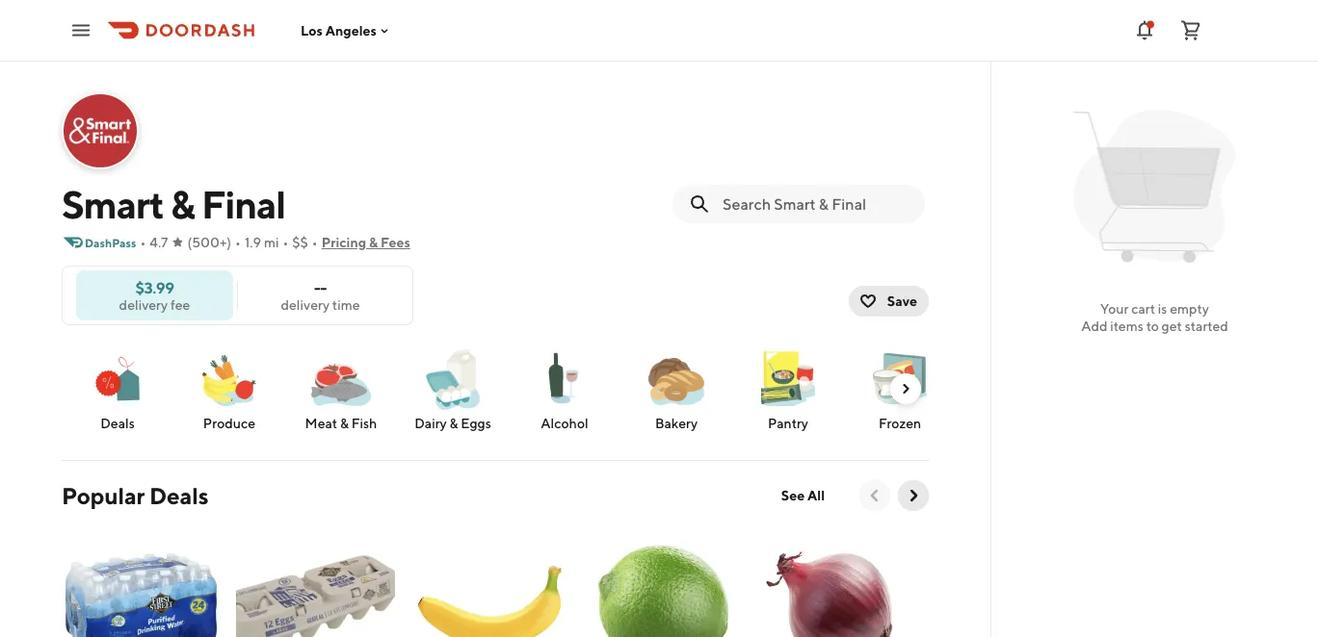 Task type: vqa. For each thing, say whether or not it's contained in the screenshot.
Slush
no



Task type: locate. For each thing, give the bounding box(es) containing it.
next image
[[898, 382, 913, 397]]

alcohol
[[541, 416, 588, 432]]

2 • from the left
[[235, 235, 241, 251]]

delivery left the fee
[[119, 297, 168, 313]]

delivery left time
[[281, 297, 330, 313]]

dairy & eggs image
[[418, 345, 488, 414]]

frozen
[[879, 416, 921, 432]]

-- delivery time
[[281, 278, 360, 313]]

& up (500+)
[[170, 181, 194, 227]]

dairy
[[415, 416, 447, 432]]

mi
[[264, 235, 279, 251]]

started
[[1185, 318, 1228, 334]]

deals image
[[83, 345, 152, 414]]

meat & fish
[[305, 416, 377, 432]]

see all link
[[770, 481, 836, 512]]

add
[[1081, 318, 1108, 334]]

1 • from the left
[[140, 235, 146, 251]]

bakery link
[[628, 345, 725, 434]]

your
[[1100, 301, 1129, 317]]

pantry image
[[753, 345, 823, 414]]

empty
[[1170, 301, 1209, 317]]

• right the mi
[[283, 235, 288, 251]]

frozen image
[[865, 345, 935, 414]]

delivery inside -- delivery time
[[281, 297, 330, 313]]

1 horizontal spatial deals
[[149, 482, 209, 510]]

dairy & eggs link
[[405, 345, 501, 434]]

all
[[808, 488, 825, 504]]

-
[[314, 278, 320, 297], [320, 278, 327, 297]]

is
[[1158, 301, 1167, 317]]

open menu image
[[69, 19, 92, 42]]

• right the $$
[[312, 235, 318, 251]]

save button
[[849, 286, 929, 317]]

first street grade aa large white eggs (12 ct) image
[[236, 527, 395, 638]]

popular
[[62, 482, 145, 510]]

•
[[140, 235, 146, 251], [235, 235, 241, 251], [283, 235, 288, 251], [312, 235, 318, 251]]

pricing & fees button
[[322, 227, 410, 258]]

deals
[[100, 416, 135, 432], [149, 482, 209, 510]]

eggs
[[461, 416, 491, 432]]

dashpass
[[85, 236, 136, 250]]

1.9
[[245, 235, 261, 251]]

& left eggs
[[450, 416, 458, 432]]

meat & fish image
[[306, 345, 376, 414]]

pantry
[[768, 416, 808, 432]]

banana (each) image
[[410, 527, 569, 638]]

lime image
[[585, 527, 744, 638]]

4.7
[[150, 235, 168, 251]]

popular deals link
[[62, 481, 209, 512]]

0 items, open order cart image
[[1179, 19, 1202, 42]]

frozen link
[[852, 345, 948, 434]]

1 horizontal spatial delivery
[[281, 297, 330, 313]]

deals right the popular
[[149, 482, 209, 510]]

0 vertical spatial deals
[[100, 416, 135, 432]]

& left fish
[[340, 416, 349, 432]]

your cart is empty add items to get started
[[1081, 301, 1228, 334]]

0 horizontal spatial delivery
[[119, 297, 168, 313]]

alcohol link
[[516, 345, 613, 434]]

• left '4.7'
[[140, 235, 146, 251]]

smart & final image
[[64, 94, 137, 168]]

0 horizontal spatial deals
[[100, 416, 135, 432]]

1 delivery from the left
[[119, 297, 168, 313]]

$3.99
[[135, 278, 174, 297]]

deals link
[[69, 345, 166, 434]]

2 delivery from the left
[[281, 297, 330, 313]]

delivery
[[119, 297, 168, 313], [281, 297, 330, 313]]

&
[[170, 181, 194, 227], [369, 235, 378, 251], [340, 416, 349, 432], [450, 416, 458, 432]]

Search Smart & Final search field
[[723, 194, 910, 215]]

notification bell image
[[1133, 19, 1156, 42]]

4 • from the left
[[312, 235, 318, 251]]

1 vertical spatial deals
[[149, 482, 209, 510]]

3 • from the left
[[283, 235, 288, 251]]

deals down the deals image
[[100, 416, 135, 432]]

• 1.9 mi • $$ • pricing & fees
[[235, 235, 410, 251]]

• left 1.9
[[235, 235, 241, 251]]



Task type: describe. For each thing, give the bounding box(es) containing it.
fee
[[170, 297, 190, 313]]

dairy & eggs
[[415, 416, 491, 432]]

los angeles
[[301, 22, 377, 38]]

pricing
[[322, 235, 366, 251]]

get
[[1162, 318, 1182, 334]]

first street purified drinking water bottles (16.9 oz x 24 ct) image
[[62, 527, 221, 638]]

red onion (each) image
[[759, 527, 918, 638]]

time
[[332, 297, 360, 313]]

meat
[[305, 416, 337, 432]]

meat & fish link
[[293, 345, 389, 434]]

los angeles button
[[301, 22, 392, 38]]

produce link
[[181, 345, 277, 434]]

bakery image
[[642, 345, 711, 414]]

& left fees
[[369, 235, 378, 251]]

see all
[[781, 488, 825, 504]]

los
[[301, 22, 323, 38]]

popular deals
[[62, 482, 209, 510]]

$3.99 delivery fee
[[119, 278, 190, 313]]

1 - from the left
[[314, 278, 320, 297]]

to
[[1146, 318, 1159, 334]]

fish
[[351, 416, 377, 432]]

pantry link
[[740, 345, 836, 434]]

2 - from the left
[[320, 278, 327, 297]]

& for smart
[[170, 181, 194, 227]]

see
[[781, 488, 805, 504]]

& for meat
[[340, 416, 349, 432]]

(500+)
[[187, 235, 231, 251]]

cart
[[1131, 301, 1155, 317]]

smart
[[62, 181, 164, 227]]

delivery inside $3.99 delivery fee
[[119, 297, 168, 313]]

smart & final
[[62, 181, 285, 227]]

bakery
[[655, 416, 698, 432]]

items
[[1110, 318, 1144, 334]]

next button of carousel image
[[904, 487, 923, 506]]

final
[[201, 181, 285, 227]]

& for dairy
[[450, 416, 458, 432]]

save
[[887, 293, 917, 309]]

angeles
[[325, 22, 377, 38]]

previous button of carousel image
[[865, 487, 885, 506]]

produce image
[[195, 345, 264, 414]]

fees
[[381, 235, 410, 251]]

produce
[[203, 416, 255, 432]]

empty retail cart image
[[1064, 96, 1245, 277]]

$$
[[292, 235, 308, 251]]

alcohol image
[[530, 345, 599, 413]]



